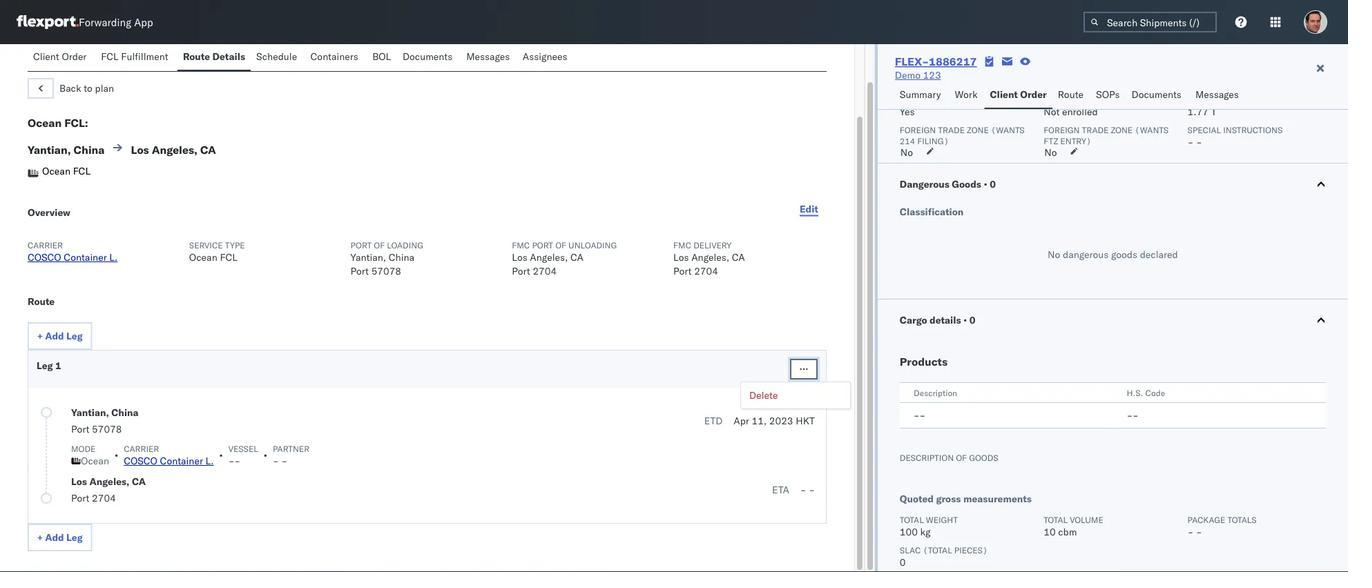 Task type: describe. For each thing, give the bounding box(es) containing it.
2 + add leg button from the top
[[28, 525, 92, 552]]

measurements
[[964, 493, 1032, 506]]

container inside • carrier cosco container l. • vessel --
[[160, 455, 203, 467]]

(wants for foreign trade zone (wants 214 filing)
[[992, 125, 1025, 135]]

entry)
[[1061, 136, 1092, 146]]

dangerous
[[900, 178, 950, 190]]

ca inside fmc delivery los angeles, ca port 2704
[[732, 252, 745, 264]]

123
[[924, 69, 942, 81]]

details
[[930, 314, 962, 327]]

quoted
[[900, 493, 934, 506]]

ftz
[[1044, 136, 1059, 146]]

assignees
[[523, 50, 568, 63]]

dangerous
[[1063, 249, 1109, 261]]

1 vertical spatial leg
[[37, 360, 53, 372]]

hkt
[[796, 415, 815, 427]]

delete
[[750, 390, 778, 402]]

no left dangerous at the right
[[1048, 249, 1061, 261]]

0 horizontal spatial messages
[[467, 50, 510, 63]]

• carrier cosco container l. • vessel --
[[115, 444, 258, 467]]

zone for filing)
[[968, 125, 989, 135]]

apr
[[734, 415, 750, 427]]

11,
[[752, 415, 767, 427]]

1 + add leg button from the top
[[28, 323, 92, 350]]

2 + from the top
[[37, 532, 43, 544]]

l. inside • carrier cosco container l. • vessel --
[[206, 455, 214, 467]]

route for the route button
[[1059, 88, 1084, 101]]

sops
[[1097, 88, 1121, 101]]

flex-1886217
[[895, 55, 977, 68]]

apr 11, 2023 hkt
[[734, 415, 815, 427]]

Search Shipments (/) text field
[[1084, 12, 1218, 32]]

totals
[[1228, 515, 1257, 526]]

1 vertical spatial documents button
[[1127, 82, 1191, 109]]

fcl fulfillment
[[101, 50, 168, 63]]

demo
[[895, 69, 921, 81]]

trade for filing)
[[939, 125, 965, 135]]

service type ocean fcl
[[189, 240, 245, 264]]

1886217
[[930, 55, 977, 68]]

1
[[55, 360, 61, 372]]

carrier cosco container l.
[[28, 240, 118, 264]]

yes
[[900, 106, 915, 118]]

1 horizontal spatial messages button
[[1191, 82, 1247, 109]]

(total
[[924, 546, 953, 556]]

package
[[1188, 515, 1226, 526]]

special instructions - -
[[1188, 125, 1283, 148]]

china for yantian, china
[[74, 143, 105, 157]]

214
[[900, 136, 916, 146]]

summary button
[[895, 82, 950, 109]]

• right mode
[[115, 450, 118, 462]]

work button
[[950, 82, 985, 109]]

cargo details • 0
[[900, 314, 976, 327]]

0 vertical spatial cosco container l. link
[[28, 252, 118, 264]]

2 + add leg from the top
[[37, 532, 83, 544]]

fmc port of unloading los angeles, ca port 2704
[[512, 240, 617, 277]]

slac
[[900, 546, 921, 556]]

weight
[[927, 515, 959, 526]]

carrier inside the carrier cosco container l.
[[28, 240, 63, 251]]

0 vertical spatial client
[[33, 50, 59, 63]]

0 vertical spatial leg
[[66, 330, 83, 342]]

port inside fmc delivery los angeles, ca port 2704
[[674, 265, 692, 277]]

kg
[[921, 527, 931, 539]]

ocean fcl:
[[28, 116, 88, 130]]

goods
[[953, 178, 982, 190]]

goods for dangerous
[[1112, 249, 1138, 261]]

schedule
[[256, 50, 297, 63]]

bol button
[[367, 44, 397, 71]]

volume
[[1071, 515, 1104, 526]]

port of loading yantian, china port 57078
[[351, 240, 424, 277]]

l. inside the carrier cosco container l.
[[109, 252, 118, 264]]

los angeles, ca
[[131, 143, 216, 157]]

of for port of loading yantian, china port 57078
[[374, 240, 385, 251]]

description of goods
[[900, 453, 999, 463]]

fmc for angeles,
[[512, 240, 530, 251]]

pieces)
[[955, 546, 988, 556]]

vessel
[[229, 444, 258, 454]]

declared
[[1141, 249, 1179, 261]]

1 -- from the left
[[914, 410, 926, 422]]

china for yantian, china port 57078
[[111, 407, 139, 419]]

0 horizontal spatial client order button
[[28, 44, 96, 71]]

carrier inside • carrier cosco container l. • vessel --
[[124, 444, 159, 454]]

2023
[[770, 415, 794, 427]]

0 horizontal spatial messages button
[[461, 44, 518, 71]]

container inside the carrier cosco container l.
[[64, 252, 107, 264]]

containers button
[[305, 44, 367, 71]]

1 vertical spatial client order button
[[985, 82, 1053, 109]]

0 horizontal spatial route
[[28, 296, 55, 308]]

instructions
[[1224, 125, 1283, 135]]

special
[[1188, 125, 1222, 135]]

edit button
[[792, 196, 827, 223]]

partner
[[273, 444, 310, 454]]

quoted gross measurements
[[900, 493, 1032, 506]]

fcl inside the service type ocean fcl
[[220, 252, 238, 264]]

leg 1
[[37, 360, 61, 372]]

los inside fmc delivery los angeles, ca port 2704
[[674, 252, 689, 264]]

2 vertical spatial leg
[[66, 532, 83, 544]]

forwarding app
[[79, 16, 153, 29]]

0 horizontal spatial fcl
[[73, 165, 91, 177]]

ca inside los angeles, ca port 2704
[[132, 476, 146, 488]]

goods for of
[[970, 453, 999, 463]]

t
[[1212, 106, 1217, 118]]

port inside los angeles, ca port 2704
[[71, 493, 89, 505]]

etd
[[705, 415, 723, 427]]

demo 123 link
[[895, 68, 942, 82]]

filing)
[[918, 136, 949, 146]]

0 inside package totals - - slac (total pieces) 0
[[900, 557, 906, 569]]

ocean for ocean fcl
[[42, 165, 70, 177]]

of inside fmc port of unloading los angeles, ca port 2704
[[556, 240, 567, 251]]

not enrolled
[[1044, 106, 1099, 118]]

1 add from the top
[[45, 330, 64, 342]]

description for description of goods
[[900, 453, 954, 463]]

- -
[[801, 484, 815, 497]]

delivery
[[694, 240, 732, 251]]

(wants for foreign trade zone (wants ftz entry)
[[1136, 125, 1169, 135]]



Task type: locate. For each thing, give the bounding box(es) containing it.
total volume
[[1044, 515, 1104, 526]]

documents right bol button
[[403, 50, 453, 63]]

1 vertical spatial fcl
[[73, 165, 91, 177]]

package totals - - slac (total pieces) 0
[[900, 515, 1257, 569]]

0 vertical spatial +
[[37, 330, 43, 342]]

1 vertical spatial yantian,
[[351, 252, 386, 264]]

2 foreign from the left
[[1044, 125, 1080, 135]]

0 vertical spatial + add leg
[[37, 330, 83, 342]]

overview
[[28, 207, 70, 219]]

2 add from the top
[[45, 532, 64, 544]]

cosco inside the carrier cosco container l.
[[28, 252, 61, 264]]

fmc inside fmc port of unloading los angeles, ca port 2704
[[512, 240, 530, 251]]

0 vertical spatial client order
[[33, 50, 87, 63]]

0 vertical spatial fcl
[[101, 50, 119, 63]]

0 horizontal spatial documents
[[403, 50, 453, 63]]

• right goods
[[984, 178, 988, 190]]

0 vertical spatial container
[[64, 252, 107, 264]]

no down 214
[[901, 147, 914, 159]]

total up 10
[[1044, 515, 1068, 526]]

0 horizontal spatial documents button
[[397, 44, 461, 71]]

trade for entry)
[[1083, 125, 1109, 135]]

0 vertical spatial l.
[[109, 252, 118, 264]]

foreign trade zone (wants ftz entry)
[[1044, 125, 1169, 146]]

0 horizontal spatial cosco
[[28, 252, 61, 264]]

1 vertical spatial china
[[389, 252, 415, 264]]

1 horizontal spatial client order
[[991, 88, 1048, 101]]

1 horizontal spatial trade
[[1083, 125, 1109, 135]]

1 horizontal spatial documents
[[1132, 88, 1182, 101]]

flexport. image
[[17, 15, 79, 29]]

(wants inside foreign trade zone (wants 214 filing)
[[992, 125, 1025, 135]]

china inside yantian, china port 57078
[[111, 407, 139, 419]]

zone inside foreign trade zone (wants 214 filing)
[[968, 125, 989, 135]]

plan
[[95, 82, 114, 94]]

2 horizontal spatial yantian,
[[351, 252, 386, 264]]

classification
[[900, 206, 964, 218]]

• partner - -
[[264, 444, 310, 467]]

• inside • partner - -
[[264, 450, 267, 462]]

0 vertical spatial 0
[[990, 178, 996, 190]]

1 horizontal spatial cosco
[[124, 455, 157, 467]]

edit
[[800, 203, 819, 215]]

of for description of goods
[[957, 453, 968, 463]]

h.s.
[[1127, 388, 1144, 398]]

0 vertical spatial documents button
[[397, 44, 461, 71]]

foreign trade zone (wants 214 filing)
[[900, 125, 1025, 146]]

enrolled
[[1063, 106, 1099, 118]]

no for foreign trade zone (wants 214 filing)
[[901, 147, 914, 159]]

fmc for port
[[674, 240, 692, 251]]

client order button
[[28, 44, 96, 71], [985, 82, 1053, 109]]

bol
[[373, 50, 391, 63]]

foreign up the ftz
[[1044, 125, 1080, 135]]

2704 inside fmc delivery los angeles, ca port 2704
[[695, 265, 719, 277]]

2 vertical spatial 0
[[900, 557, 906, 569]]

angeles, inside fmc port of unloading los angeles, ca port 2704
[[530, 252, 568, 264]]

2 total from the left
[[1044, 515, 1068, 526]]

1 vertical spatial goods
[[970, 453, 999, 463]]

route left the details
[[183, 50, 210, 63]]

dangerous goods • 0
[[900, 178, 996, 190]]

los inside los angeles, ca port 2704
[[71, 476, 87, 488]]

client order button up back
[[28, 44, 96, 71]]

2704 inside los angeles, ca port 2704
[[92, 493, 116, 505]]

eta
[[773, 484, 790, 497]]

0 horizontal spatial yantian,
[[28, 143, 71, 157]]

client right work button
[[991, 88, 1018, 101]]

0 horizontal spatial l.
[[109, 252, 118, 264]]

1 vertical spatial messages button
[[1191, 82, 1247, 109]]

ocean left fcl:
[[28, 116, 62, 130]]

client down 'flexport.' image
[[33, 50, 59, 63]]

messages button
[[461, 44, 518, 71], [1191, 82, 1247, 109]]

1 horizontal spatial 2704
[[533, 265, 557, 277]]

fcl fulfillment button
[[96, 44, 178, 71]]

trade up the filing)
[[939, 125, 965, 135]]

1 horizontal spatial 0
[[970, 314, 976, 327]]

client order for leftmost client order button
[[33, 50, 87, 63]]

0 vertical spatial order
[[62, 50, 87, 63]]

client order button right work on the right top of page
[[985, 82, 1053, 109]]

1 horizontal spatial client
[[991, 88, 1018, 101]]

no dangerous goods declared
[[1048, 249, 1179, 261]]

2 vertical spatial route
[[28, 296, 55, 308]]

1 horizontal spatial yantian,
[[71, 407, 109, 419]]

1 horizontal spatial fmc
[[674, 240, 692, 251]]

messages left assignees
[[467, 50, 510, 63]]

57078 up mode
[[92, 424, 122, 436]]

1 vertical spatial cosco
[[124, 455, 157, 467]]

of
[[374, 240, 385, 251], [556, 240, 567, 251], [957, 453, 968, 463]]

• right the vessel on the bottom of the page
[[264, 450, 267, 462]]

los inside fmc port of unloading los angeles, ca port 2704
[[512, 252, 528, 264]]

ocean down yantian, china
[[42, 165, 70, 177]]

order for leftmost client order button
[[62, 50, 87, 63]]

cosco container l. link up los angeles, ca port 2704
[[124, 455, 214, 467]]

1 horizontal spatial china
[[111, 407, 139, 419]]

port inside yantian, china port 57078
[[71, 424, 89, 436]]

+ add leg down los angeles, ca port 2704
[[37, 532, 83, 544]]

goods left the declared at the top right
[[1112, 249, 1138, 261]]

0 for cargo details • 0
[[970, 314, 976, 327]]

foreign inside foreign trade zone (wants ftz entry)
[[1044, 125, 1080, 135]]

trade inside foreign trade zone (wants ftz entry)
[[1083, 125, 1109, 135]]

los
[[131, 143, 149, 157], [512, 252, 528, 264], [674, 252, 689, 264], [71, 476, 87, 488]]

2 horizontal spatial fcl
[[220, 252, 238, 264]]

of up quoted gross measurements
[[957, 453, 968, 463]]

foreign up 214
[[900, 125, 936, 135]]

forwarding app link
[[17, 15, 153, 29]]

los angeles, ca port 2704
[[71, 476, 146, 505]]

0 horizontal spatial of
[[374, 240, 385, 251]]

0 vertical spatial messages
[[467, 50, 510, 63]]

0 vertical spatial documents
[[403, 50, 453, 63]]

route for route details
[[183, 50, 210, 63]]

2 vertical spatial yantian,
[[71, 407, 109, 419]]

of left unloading
[[556, 240, 567, 251]]

fcl down type
[[220, 252, 238, 264]]

57078 inside yantian, china port 57078
[[92, 424, 122, 436]]

1 horizontal spatial messages
[[1196, 88, 1240, 101]]

0 vertical spatial goods
[[1112, 249, 1138, 261]]

2 horizontal spatial 2704
[[695, 265, 719, 277]]

route down the carrier cosco container l.
[[28, 296, 55, 308]]

sops button
[[1091, 82, 1127, 109]]

1 vertical spatial + add leg button
[[28, 525, 92, 552]]

carrier
[[28, 240, 63, 251], [124, 444, 159, 454]]

1 vertical spatial route
[[1059, 88, 1084, 101]]

foreign
[[900, 125, 936, 135], [1044, 125, 1080, 135]]

1 vertical spatial l.
[[206, 455, 214, 467]]

0 vertical spatial carrier
[[28, 240, 63, 251]]

client order for the bottom client order button
[[991, 88, 1048, 101]]

route up 'not enrolled'
[[1059, 88, 1084, 101]]

-
[[1188, 136, 1194, 148], [1197, 136, 1203, 148], [914, 410, 920, 422], [920, 410, 926, 422], [1127, 410, 1133, 422], [1133, 410, 1139, 422], [229, 455, 235, 467], [235, 455, 241, 467], [273, 455, 279, 467], [282, 455, 288, 467], [801, 484, 807, 497], [809, 484, 815, 497], [1188, 527, 1194, 539], [1197, 527, 1203, 539]]

to
[[84, 82, 93, 94]]

summary
[[900, 88, 942, 101]]

yantian, china
[[28, 143, 105, 157]]

order up back
[[62, 50, 87, 63]]

+ add leg up 1
[[37, 330, 83, 342]]

documents button right sops
[[1127, 82, 1191, 109]]

goods up the measurements
[[970, 453, 999, 463]]

0 horizontal spatial goods
[[970, 453, 999, 463]]

cosco container l. link
[[28, 252, 118, 264], [124, 455, 214, 467]]

cosco inside • carrier cosco container l. • vessel --
[[124, 455, 157, 467]]

0 horizontal spatial order
[[62, 50, 87, 63]]

1 vertical spatial messages
[[1196, 88, 1240, 101]]

0 horizontal spatial (wants
[[992, 125, 1025, 135]]

messages button left assignees
[[461, 44, 518, 71]]

1 horizontal spatial client order button
[[985, 82, 1053, 109]]

messages up "t"
[[1196, 88, 1240, 101]]

ocean down mode
[[81, 455, 109, 467]]

leg
[[66, 330, 83, 342], [37, 360, 53, 372], [66, 532, 83, 544]]

1 vertical spatial documents
[[1132, 88, 1182, 101]]

1 foreign from the left
[[900, 125, 936, 135]]

angeles, inside fmc delivery los angeles, ca port 2704
[[692, 252, 730, 264]]

1 horizontal spatial (wants
[[1136, 125, 1169, 135]]

1 vertical spatial +
[[37, 532, 43, 544]]

details
[[213, 50, 245, 63]]

0
[[990, 178, 996, 190], [970, 314, 976, 327], [900, 557, 906, 569]]

0 vertical spatial cosco
[[28, 252, 61, 264]]

• left the vessel on the bottom of the page
[[219, 450, 223, 462]]

1 horizontal spatial container
[[160, 455, 203, 467]]

demo 123
[[895, 69, 942, 81]]

0 horizontal spatial 2704
[[92, 493, 116, 505]]

description for description
[[914, 388, 958, 398]]

1 trade from the left
[[939, 125, 965, 135]]

1 horizontal spatial --
[[1127, 410, 1139, 422]]

(wants inside foreign trade zone (wants ftz entry)
[[1136, 125, 1169, 135]]

0 for dangerous goods • 0
[[990, 178, 996, 190]]

zone down sops button
[[1112, 125, 1133, 135]]

1 horizontal spatial foreign
[[1044, 125, 1080, 135]]

ocean inside the service type ocean fcl
[[189, 252, 218, 264]]

fmc inside fmc delivery los angeles, ca port 2704
[[674, 240, 692, 251]]

ocean
[[28, 116, 62, 130], [42, 165, 70, 177], [189, 252, 218, 264], [81, 455, 109, 467]]

foreign inside foreign trade zone (wants 214 filing)
[[900, 125, 936, 135]]

flex-
[[895, 55, 930, 68]]

2704 inside fmc port of unloading los angeles, ca port 2704
[[533, 265, 557, 277]]

2 fmc from the left
[[674, 240, 692, 251]]

client order up not
[[991, 88, 1048, 101]]

fcl down yantian, china
[[73, 165, 91, 177]]

1 vertical spatial client order
[[991, 88, 1048, 101]]

trade up entry) on the top
[[1083, 125, 1109, 135]]

2 horizontal spatial china
[[389, 252, 415, 264]]

100
[[900, 527, 918, 539]]

route button
[[1053, 82, 1091, 109]]

documents button right the "bol"
[[397, 44, 461, 71]]

0 horizontal spatial fmc
[[512, 240, 530, 251]]

1 + add leg from the top
[[37, 330, 83, 342]]

documents right sops button
[[1132, 88, 1182, 101]]

zone down work button
[[968, 125, 989, 135]]

fcl inside fcl fulfillment button
[[101, 50, 119, 63]]

1 + from the top
[[37, 330, 43, 342]]

angeles, inside los angeles, ca port 2704
[[89, 476, 130, 488]]

1 horizontal spatial zone
[[1112, 125, 1133, 135]]

add
[[45, 330, 64, 342], [45, 532, 64, 544]]

ca inside fmc port of unloading los angeles, ca port 2704
[[571, 252, 584, 264]]

0 vertical spatial description
[[914, 388, 958, 398]]

1 horizontal spatial documents button
[[1127, 82, 1191, 109]]

carrier down overview
[[28, 240, 63, 251]]

ocean down service
[[189, 252, 218, 264]]

1 vertical spatial description
[[900, 453, 954, 463]]

1 total from the left
[[900, 515, 924, 526]]

1 (wants from the left
[[992, 125, 1025, 135]]

ocean for ocean
[[81, 455, 109, 467]]

loading
[[387, 240, 424, 251]]

+ add leg button up 1
[[28, 323, 92, 350]]

zone inside foreign trade zone (wants ftz entry)
[[1112, 125, 1133, 135]]

+ add leg button down los angeles, ca port 2704
[[28, 525, 92, 552]]

description up quoted
[[900, 453, 954, 463]]

trade inside foreign trade zone (wants 214 filing)
[[939, 125, 965, 135]]

2 horizontal spatial route
[[1059, 88, 1084, 101]]

yantian, inside port of loading yantian, china port 57078
[[351, 252, 386, 264]]

-- up the description of goods
[[914, 410, 926, 422]]

1 horizontal spatial order
[[1021, 88, 1048, 101]]

1 horizontal spatial cosco container l. link
[[124, 455, 214, 467]]

2 (wants from the left
[[1136, 125, 1169, 135]]

cosco container l. link down overview
[[28, 252, 118, 264]]

0 horizontal spatial client
[[33, 50, 59, 63]]

angeles,
[[152, 143, 198, 157], [530, 252, 568, 264], [692, 252, 730, 264], [89, 476, 130, 488]]

total for 100
[[900, 515, 924, 526]]

not
[[1044, 106, 1060, 118]]

foreign for entry)
[[1044, 125, 1080, 135]]

0 horizontal spatial total
[[900, 515, 924, 526]]

cosco down overview
[[28, 252, 61, 264]]

1 horizontal spatial total
[[1044, 515, 1068, 526]]

0 right details
[[970, 314, 976, 327]]

order for the bottom client order button
[[1021, 88, 1048, 101]]

cosco
[[28, 252, 61, 264], [124, 455, 157, 467]]

messages button up special
[[1191, 82, 1247, 109]]

1 vertical spatial + add leg
[[37, 532, 83, 544]]

client
[[33, 50, 59, 63], [991, 88, 1018, 101]]

cargo
[[900, 314, 928, 327]]

description down products
[[914, 388, 958, 398]]

china inside port of loading yantian, china port 57078
[[389, 252, 415, 264]]

1 vertical spatial client
[[991, 88, 1018, 101]]

2 horizontal spatial of
[[957, 453, 968, 463]]

--
[[914, 410, 926, 422], [1127, 410, 1139, 422]]

0 horizontal spatial --
[[914, 410, 926, 422]]

carrier down yantian, china port 57078
[[124, 444, 159, 454]]

mode
[[71, 444, 96, 454]]

route details
[[183, 50, 245, 63]]

0 horizontal spatial foreign
[[900, 125, 936, 135]]

0 horizontal spatial 0
[[900, 557, 906, 569]]

1 vertical spatial add
[[45, 532, 64, 544]]

57078 down loading
[[372, 265, 402, 277]]

1 horizontal spatial of
[[556, 240, 567, 251]]

0 horizontal spatial zone
[[968, 125, 989, 135]]

order
[[62, 50, 87, 63], [1021, 88, 1048, 101]]

1 horizontal spatial fcl
[[101, 50, 119, 63]]

client order up back
[[33, 50, 87, 63]]

1 fmc from the left
[[512, 240, 530, 251]]

foreign for filing)
[[900, 125, 936, 135]]

ca
[[200, 143, 216, 157], [571, 252, 584, 264], [732, 252, 745, 264], [132, 476, 146, 488]]

0 horizontal spatial container
[[64, 252, 107, 264]]

yantian, for yantian, china
[[28, 143, 71, 157]]

0 vertical spatial china
[[74, 143, 105, 157]]

service
[[189, 240, 223, 251]]

2 -- from the left
[[1127, 410, 1139, 422]]

fmc delivery los angeles, ca port 2704
[[674, 240, 745, 277]]

schedule button
[[251, 44, 305, 71]]

fcl up plan
[[101, 50, 119, 63]]

back
[[59, 82, 81, 94]]

cbm
[[1059, 527, 1078, 539]]

0 vertical spatial + add leg button
[[28, 323, 92, 350]]

unloading
[[569, 240, 617, 251]]

2 zone from the left
[[1112, 125, 1133, 135]]

total weight
[[900, 515, 959, 526]]

0 down slac
[[900, 557, 906, 569]]

assignees button
[[518, 44, 576, 71]]

cosco up los angeles, ca port 2704
[[124, 455, 157, 467]]

code
[[1146, 388, 1166, 398]]

of left loading
[[374, 240, 385, 251]]

h.s. code
[[1127, 388, 1166, 398]]

no for foreign trade zone (wants ftz entry)
[[1045, 147, 1058, 159]]

description
[[914, 388, 958, 398], [900, 453, 954, 463]]

• right details
[[964, 314, 968, 327]]

+
[[37, 330, 43, 342], [37, 532, 43, 544]]

1 horizontal spatial 57078
[[372, 265, 402, 277]]

yantian, for yantian, china port 57078
[[71, 407, 109, 419]]

1 horizontal spatial l.
[[206, 455, 214, 467]]

2 horizontal spatial 0
[[990, 178, 996, 190]]

total up the 100
[[900, 515, 924, 526]]

yantian, inside yantian, china port 57078
[[71, 407, 109, 419]]

l.
[[109, 252, 118, 264], [206, 455, 214, 467]]

total for 10
[[1044, 515, 1068, 526]]

gross
[[937, 493, 962, 506]]

-- down h.s.
[[1127, 410, 1139, 422]]

1 zone from the left
[[968, 125, 989, 135]]

messages
[[467, 50, 510, 63], [1196, 88, 1240, 101]]

flex-1886217 link
[[895, 55, 977, 68]]

fcl
[[101, 50, 119, 63], [73, 165, 91, 177], [220, 252, 238, 264]]

0 vertical spatial yantian,
[[28, 143, 71, 157]]

yantian, china port 57078
[[71, 407, 139, 436]]

zone
[[968, 125, 989, 135], [1112, 125, 1133, 135]]

no down the ftz
[[1045, 147, 1058, 159]]

order up not
[[1021, 88, 1048, 101]]

0 vertical spatial client order button
[[28, 44, 96, 71]]

57078 inside port of loading yantian, china port 57078
[[372, 265, 402, 277]]

1 vertical spatial 0
[[970, 314, 976, 327]]

0 horizontal spatial china
[[74, 143, 105, 157]]

zone for entry)
[[1112, 125, 1133, 135]]

of inside port of loading yantian, china port 57078
[[374, 240, 385, 251]]

10
[[1044, 527, 1056, 539]]

+ add leg button
[[28, 323, 92, 350], [28, 525, 92, 552]]

work
[[955, 88, 978, 101]]

type
[[225, 240, 245, 251]]

ocean for ocean fcl:
[[28, 116, 62, 130]]

goods
[[1112, 249, 1138, 261], [970, 453, 999, 463]]

products
[[900, 355, 948, 369]]

2 trade from the left
[[1083, 125, 1109, 135]]

route details button
[[178, 44, 251, 71]]

1.77 t
[[1188, 106, 1217, 118]]

0 right goods
[[990, 178, 996, 190]]



Task type: vqa. For each thing, say whether or not it's contained in the screenshot.
This related to first KANTATA link from the bottom of the page
no



